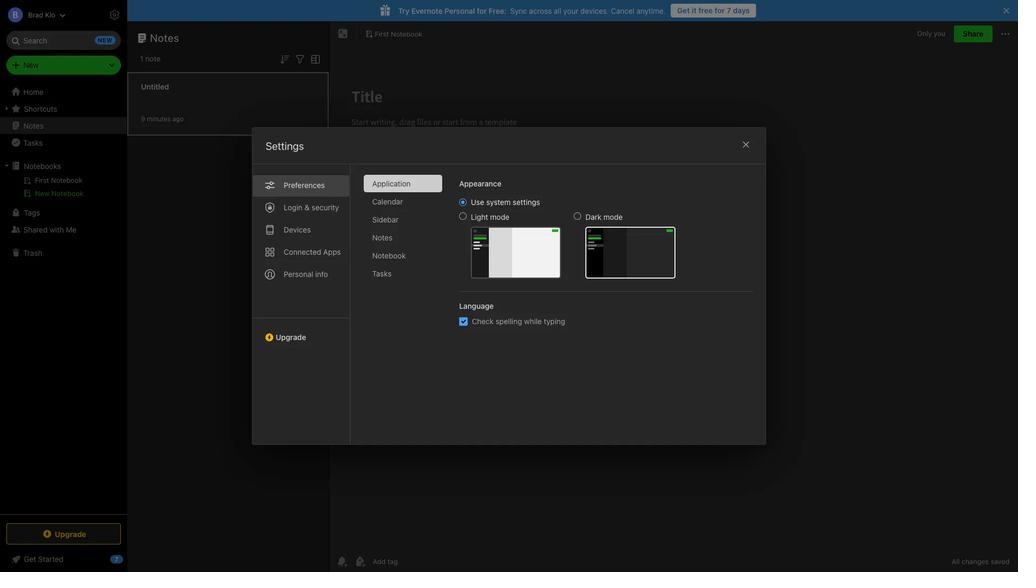 Task type: describe. For each thing, give the bounding box(es) containing it.
notebook tab
[[364, 247, 442, 265]]

me
[[66, 225, 76, 234]]

for for free:
[[477, 6, 487, 15]]

free:
[[489, 6, 506, 15]]

tasks button
[[0, 134, 127, 151]]

untitled
[[141, 82, 169, 91]]

notebooks
[[24, 161, 61, 170]]

new notebook button
[[0, 187, 127, 200]]

upgrade for upgrade popup button in tab list
[[276, 333, 306, 342]]

calendar
[[372, 197, 403, 206]]

0 horizontal spatial upgrade button
[[6, 524, 121, 545]]

sync
[[510, 6, 527, 15]]

tab list for application
[[252, 164, 350, 445]]

spelling
[[496, 317, 522, 326]]

get
[[677, 6, 690, 15]]

expand notebooks image
[[3, 162, 11, 170]]

sidebar
[[372, 215, 399, 224]]

dark
[[585, 213, 601, 222]]

sidebar tab
[[364, 211, 442, 229]]

evernote
[[411, 6, 443, 15]]

devices.
[[580, 6, 609, 15]]

tasks inside button
[[23, 138, 43, 147]]

try evernote personal for free: sync across all your devices. cancel anytime.
[[398, 6, 666, 15]]

typing
[[544, 317, 565, 326]]

Search text field
[[14, 31, 113, 50]]

new for new
[[23, 60, 39, 69]]

appearance
[[459, 179, 501, 188]]

while
[[524, 317, 542, 326]]

9
[[141, 115, 145, 123]]

personal info
[[284, 270, 328, 279]]

days
[[733, 6, 750, 15]]

all
[[952, 558, 960, 566]]

shortcuts
[[24, 104, 57, 113]]

apps
[[323, 248, 341, 257]]

trash
[[23, 248, 42, 257]]

first notebook
[[375, 29, 422, 38]]

option group containing use system settings
[[459, 198, 675, 279]]

share
[[963, 29, 984, 38]]

notes tab
[[364, 229, 442, 247]]

login & security
[[284, 203, 339, 212]]

&
[[304, 203, 310, 212]]

Check spelling while typing checkbox
[[459, 317, 468, 326]]

shared with me
[[23, 225, 76, 234]]

light mode
[[471, 213, 509, 222]]

changes
[[962, 558, 989, 566]]

first notebook button
[[362, 27, 426, 41]]

first
[[375, 29, 389, 38]]

share button
[[954, 25, 993, 42]]

upgrade button inside tab list
[[252, 318, 350, 346]]

anytime.
[[636, 6, 666, 15]]

notebook for new notebook
[[51, 189, 84, 198]]

mode for dark mode
[[603, 213, 623, 222]]

check
[[472, 317, 494, 326]]

light
[[471, 213, 488, 222]]

check spelling while typing
[[472, 317, 565, 326]]

try
[[398, 6, 409, 15]]

7
[[727, 6, 731, 15]]

free
[[698, 6, 713, 15]]

1 horizontal spatial personal
[[445, 6, 475, 15]]

shared with me link
[[0, 221, 127, 238]]

login
[[284, 203, 302, 212]]

devices
[[284, 225, 311, 234]]

notes inside notes link
[[23, 121, 44, 130]]



Task type: locate. For each thing, give the bounding box(es) containing it.
shared
[[23, 225, 48, 234]]

0 horizontal spatial for
[[477, 6, 487, 15]]

0 vertical spatial personal
[[445, 6, 475, 15]]

use
[[471, 198, 484, 207]]

new up tags
[[35, 189, 50, 198]]

0 horizontal spatial upgrade
[[55, 530, 86, 539]]

info
[[315, 270, 328, 279]]

tasks
[[23, 138, 43, 147], [372, 269, 392, 278]]

all
[[554, 6, 561, 15]]

close image
[[740, 138, 752, 151]]

new
[[23, 60, 39, 69], [35, 189, 50, 198]]

notebook up tasks tab
[[372, 251, 406, 260]]

tasks up notebooks
[[23, 138, 43, 147]]

application
[[372, 179, 411, 188]]

calendar tab
[[364, 193, 442, 210]]

0 horizontal spatial tasks
[[23, 138, 43, 147]]

mode for light mode
[[490, 213, 509, 222]]

1 horizontal spatial notes
[[150, 32, 179, 44]]

0 vertical spatial new
[[23, 60, 39, 69]]

mode
[[490, 213, 509, 222], [603, 213, 623, 222]]

2 for from the left
[[477, 6, 487, 15]]

0 vertical spatial upgrade
[[276, 333, 306, 342]]

notebook inside note window element
[[391, 29, 422, 38]]

1 vertical spatial notes
[[23, 121, 44, 130]]

notebook up tags button
[[51, 189, 84, 198]]

notebook
[[391, 29, 422, 38], [51, 189, 84, 198], [372, 251, 406, 260]]

None search field
[[14, 31, 113, 50]]

it
[[692, 6, 697, 15]]

tree
[[0, 83, 127, 514]]

all changes saved
[[952, 558, 1010, 566]]

add tag image
[[354, 556, 366, 568]]

connected apps
[[284, 248, 341, 257]]

1 vertical spatial new
[[35, 189, 50, 198]]

notebook inside "tab"
[[372, 251, 406, 260]]

only
[[917, 29, 932, 38]]

for inside get it free for 7 days button
[[715, 6, 725, 15]]

upgrade for the leftmost upgrade popup button
[[55, 530, 86, 539]]

1 horizontal spatial upgrade
[[276, 333, 306, 342]]

0 horizontal spatial personal
[[284, 270, 313, 279]]

1 vertical spatial notebook
[[51, 189, 84, 198]]

upgrade
[[276, 333, 306, 342], [55, 530, 86, 539]]

personal right evernote
[[445, 6, 475, 15]]

tasks down notebook "tab"
[[372, 269, 392, 278]]

notes inside notes 'tab'
[[372, 233, 392, 242]]

shortcuts button
[[0, 100, 127, 117]]

0 vertical spatial notebook
[[391, 29, 422, 38]]

notebook inside group
[[51, 189, 84, 198]]

Note Editor text field
[[329, 72, 1018, 551]]

Light mode radio
[[459, 213, 467, 220]]

home link
[[0, 83, 127, 100]]

ago
[[172, 115, 184, 123]]

Dark mode radio
[[574, 213, 581, 220]]

1 mode from the left
[[490, 213, 509, 222]]

tags button
[[0, 204, 127, 221]]

preferences
[[284, 181, 325, 190]]

new up home at top left
[[23, 60, 39, 69]]

for left "7"
[[715, 6, 725, 15]]

settings
[[266, 140, 304, 152]]

0 vertical spatial upgrade button
[[252, 318, 350, 346]]

settings image
[[108, 8, 121, 21]]

2 vertical spatial notes
[[372, 233, 392, 242]]

note window element
[[329, 21, 1018, 573]]

tasks tab
[[364, 265, 442, 283]]

new notebook group
[[0, 174, 127, 204]]

note
[[145, 54, 161, 63]]

Use system settings radio
[[459, 199, 467, 206]]

tab list containing application
[[364, 175, 451, 445]]

0 vertical spatial tasks
[[23, 138, 43, 147]]

across
[[529, 6, 552, 15]]

1 horizontal spatial upgrade button
[[252, 318, 350, 346]]

new notebook
[[35, 189, 84, 198]]

mode right dark
[[603, 213, 623, 222]]

0 horizontal spatial notes
[[23, 121, 44, 130]]

1 for from the left
[[715, 6, 725, 15]]

you
[[934, 29, 945, 38]]

0 vertical spatial notes
[[150, 32, 179, 44]]

1 vertical spatial upgrade button
[[6, 524, 121, 545]]

notes down sidebar
[[372, 233, 392, 242]]

home
[[23, 87, 44, 96]]

0 horizontal spatial tab list
[[252, 164, 350, 445]]

option group
[[459, 198, 675, 279]]

new for new notebook
[[35, 189, 50, 198]]

1 vertical spatial tasks
[[372, 269, 392, 278]]

saved
[[991, 558, 1010, 566]]

new inside popup button
[[23, 60, 39, 69]]

1 horizontal spatial mode
[[603, 213, 623, 222]]

use system settings
[[471, 198, 540, 207]]

1 horizontal spatial tasks
[[372, 269, 392, 278]]

1 note
[[140, 54, 161, 63]]

0 horizontal spatial mode
[[490, 213, 509, 222]]

tree containing home
[[0, 83, 127, 514]]

2 horizontal spatial notes
[[372, 233, 392, 242]]

tab list containing preferences
[[252, 164, 350, 445]]

get it free for 7 days button
[[671, 4, 756, 17]]

tasks inside tab
[[372, 269, 392, 278]]

1 vertical spatial personal
[[284, 270, 313, 279]]

security
[[312, 203, 339, 212]]

add a reminder image
[[336, 556, 348, 568]]

notebook for first notebook
[[391, 29, 422, 38]]

personal down the connected
[[284, 270, 313, 279]]

tags
[[24, 208, 40, 217]]

notebooks link
[[0, 157, 127, 174]]

language
[[459, 302, 494, 311]]

notes link
[[0, 117, 127, 134]]

new inside button
[[35, 189, 50, 198]]

for for 7
[[715, 6, 725, 15]]

notes
[[150, 32, 179, 44], [23, 121, 44, 130], [372, 233, 392, 242]]

upgrade button
[[252, 318, 350, 346], [6, 524, 121, 545]]

notebook down try
[[391, 29, 422, 38]]

1 horizontal spatial tab list
[[364, 175, 451, 445]]

upgrade inside tab list
[[276, 333, 306, 342]]

notes down shortcuts
[[23, 121, 44, 130]]

9 minutes ago
[[141, 115, 184, 123]]

1 vertical spatial upgrade
[[55, 530, 86, 539]]

with
[[50, 225, 64, 234]]

connected
[[284, 248, 321, 257]]

2 mode from the left
[[603, 213, 623, 222]]

1 horizontal spatial for
[[715, 6, 725, 15]]

personal
[[445, 6, 475, 15], [284, 270, 313, 279]]

notes up note
[[150, 32, 179, 44]]

trash link
[[0, 244, 127, 261]]

expand note image
[[337, 28, 349, 40]]

tab list for appearance
[[364, 175, 451, 445]]

cancel
[[611, 6, 634, 15]]

minutes
[[147, 115, 171, 123]]

2 vertical spatial notebook
[[372, 251, 406, 260]]

application tab
[[364, 175, 442, 192]]

for
[[715, 6, 725, 15], [477, 6, 487, 15]]

mode down "system"
[[490, 213, 509, 222]]

get it free for 7 days
[[677, 6, 750, 15]]

new button
[[6, 56, 121, 75]]

tab list
[[252, 164, 350, 445], [364, 175, 451, 445]]

system
[[486, 198, 511, 207]]

dark mode
[[585, 213, 623, 222]]

only you
[[917, 29, 945, 38]]

your
[[563, 6, 578, 15]]

settings
[[513, 198, 540, 207]]

1
[[140, 54, 143, 63]]

for left free:
[[477, 6, 487, 15]]



Task type: vqa. For each thing, say whether or not it's contained in the screenshot.
TRASH
yes



